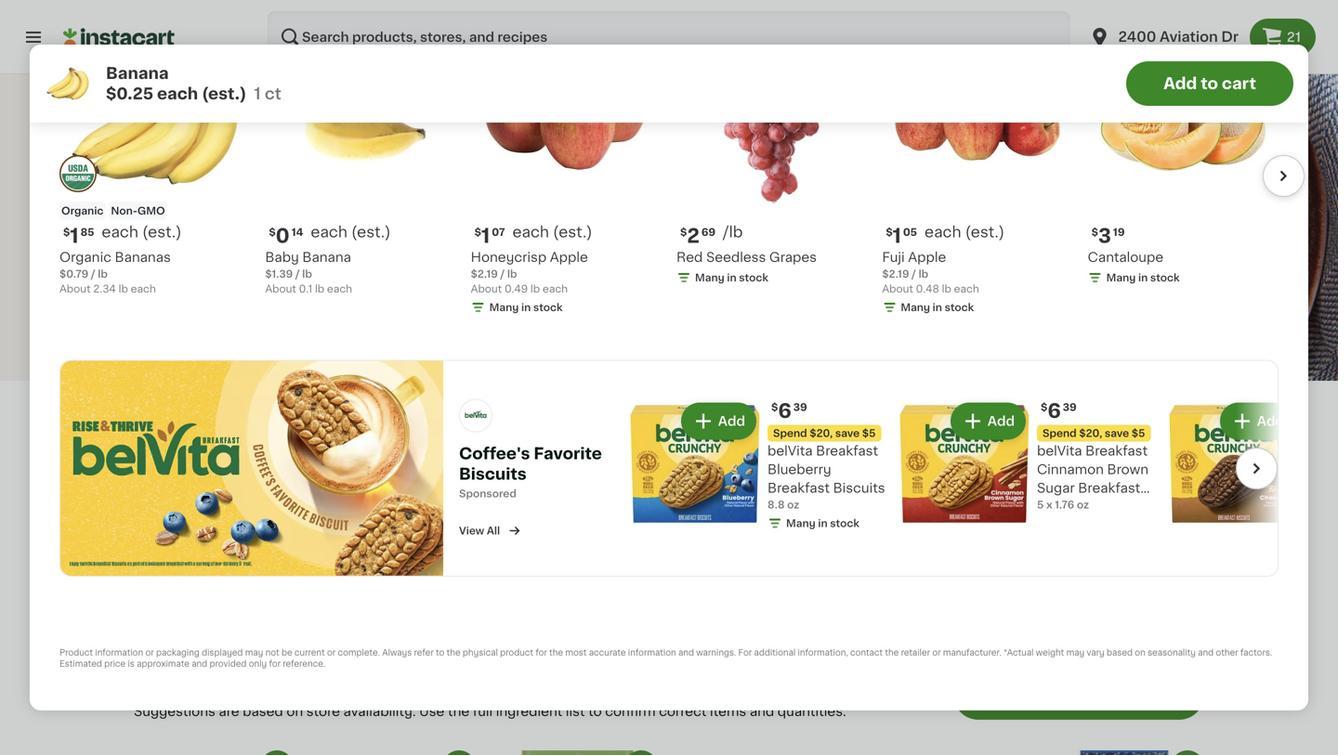 Task type: locate. For each thing, give the bounding box(es) containing it.
acai coconut smoothie bowl
[[134, 147, 637, 180]]

organic up 85
[[61, 206, 104, 216]]

spend up blueberry
[[773, 428, 808, 439]]

8.8
[[768, 500, 785, 510]]

10 down active
[[142, 253, 157, 266]]

$ left 19
[[1092, 227, 1099, 237]]

1 horizontal spatial spend $20, save $5
[[1043, 428, 1146, 439]]

item carousel region
[[33, 18, 1305, 353]]

$5 for belvita breakfast cinnamon brown sugar breakfast biscuits
[[1132, 428, 1146, 439]]

1 horizontal spatial 6
[[1048, 401, 1061, 421]]

or
[[145, 649, 154, 658], [327, 649, 336, 658], [933, 649, 941, 658]]

0 horizontal spatial $2.19
[[471, 269, 498, 279]]

about left 0.48 on the right of page
[[883, 284, 914, 294]]

1 inside $ 1 07 each (est.)
[[482, 226, 490, 246]]

belvita inside belvita breakfast cinnamon brown sugar breakfast biscuits
[[1037, 445, 1083, 458]]

information right accurate
[[628, 649, 676, 658]]

2 min from the left
[[247, 253, 272, 266]]

to inside 'product information or packaging displayed may not be current or complete. always refer to the physical product for the most accurate information and warnings. for additional information, contact the retailer or manufacturer. *actual weight may vary based on seasonality and other factors. estimated price is approximate and provided only for reference.'
[[436, 649, 445, 658]]

3 / from the left
[[501, 269, 505, 279]]

about left 0.49
[[471, 284, 502, 294]]

each inside $ 1 85 each (est.)
[[102, 225, 138, 240]]

$0.14 each (estimated) element
[[265, 224, 456, 248]]

1 horizontal spatial information
[[628, 649, 676, 658]]

0 horizontal spatial $ 6 39
[[772, 401, 808, 421]]

all
[[487, 526, 500, 536]]

39 for belvita breakfast cinnamon brown sugar breakfast biscuits
[[1063, 402, 1077, 413]]

x
[[1047, 500, 1053, 510]]

stock down honeycrisp apple $2.19 / lb about 0.49 lb each
[[534, 302, 563, 313]]

0 vertical spatial organic
[[61, 206, 104, 216]]

stock down cantaloupe
[[1151, 273, 1180, 283]]

may
[[245, 649, 263, 658], [1067, 649, 1085, 658]]

min for total time 10 min
[[247, 253, 272, 266]]

6 up show
[[1048, 401, 1061, 421]]

0 horizontal spatial may
[[245, 649, 263, 658]]

1 inside $ 1 05 each (est.)
[[893, 226, 902, 246]]

oz right "8.8" on the right of the page
[[788, 500, 800, 510]]

3 or from the left
[[933, 649, 941, 658]]

in
[[727, 273, 737, 283], [1139, 273, 1148, 283], [522, 302, 531, 313], [933, 302, 943, 313], [270, 427, 296, 454], [818, 519, 828, 529]]

in down 0.49
[[522, 302, 531, 313]]

0 vertical spatial banana
[[106, 66, 169, 81]]

banana inside the "banana $0.25 each (est.) 1 ct"
[[106, 66, 169, 81]]

biscuits
[[459, 467, 527, 482], [833, 482, 886, 495], [1037, 500, 1090, 513]]

blueberry
[[768, 463, 832, 476]]

$5
[[863, 428, 876, 439], [1132, 428, 1146, 439]]

$
[[63, 227, 70, 237], [680, 227, 687, 237], [269, 227, 276, 237], [475, 227, 482, 237], [886, 227, 893, 237], [1092, 227, 1099, 237], [772, 402, 778, 413], [1041, 402, 1048, 413]]

cinnamon
[[1037, 463, 1104, 476]]

the left the physical
[[447, 649, 461, 658]]

biscuits down sugar
[[1037, 500, 1090, 513]]

add button for baby banana
[[379, 31, 451, 65]]

1 horizontal spatial save
[[1105, 428, 1130, 439]]

time for active time 10 min
[[170, 238, 194, 248]]

to
[[1201, 76, 1219, 92], [436, 649, 445, 658], [589, 705, 602, 718]]

belvita inside belvita breakfast blueberry breakfast biscuits 8.8 oz
[[768, 445, 813, 458]]

39
[[794, 402, 808, 413], [1063, 402, 1077, 413]]

1 39 from the left
[[794, 402, 808, 413]]

$1.07 each (estimated) element
[[471, 224, 662, 248]]

1 horizontal spatial stores
[[1099, 456, 1152, 472]]

organic inside organic bananas $0.79 / lb about 2.34 lb each
[[59, 251, 111, 264]]

2 apple from the left
[[908, 251, 947, 264]]

1 left ct at top
[[254, 86, 261, 102]]

is
[[128, 661, 135, 669]]

1 horizontal spatial biscuits
[[833, 482, 886, 495]]

0 horizontal spatial apple
[[550, 251, 588, 264]]

smoothie
[[375, 147, 543, 180]]

0.49
[[505, 284, 528, 294]]

1 horizontal spatial or
[[327, 649, 336, 658]]

21
[[1287, 31, 1301, 44]]

banana $0.25 each (est.) 1 ct
[[106, 66, 281, 102]]

instacart logo image
[[63, 26, 175, 48]]

$5 up belvita breakfast blueberry breakfast biscuits 8.8 oz at the right of the page
[[863, 428, 876, 439]]

2 spend from the left
[[1043, 428, 1077, 439]]

$ inside $ 0 14 each (est.)
[[269, 227, 276, 237]]

1 horizontal spatial may
[[1067, 649, 1085, 658]]

stores inside available in 76051 shop stores nearby.
[[171, 458, 212, 471]]

min inside total time 10 min
[[247, 253, 272, 266]]

min inside active time 10 min
[[160, 253, 185, 266]]

(est.) inside $ 1 07 each (est.)
[[553, 225, 593, 240]]

save for belvita breakfast cinnamon brown sugar breakfast biscuits
[[1105, 428, 1130, 439]]

10
[[142, 253, 157, 266], [229, 253, 244, 266]]

time for total time 10 min
[[253, 238, 277, 248]]

$ left 85
[[63, 227, 70, 237]]

10 inside total time 10 min
[[229, 253, 244, 266]]

(est.) inside $ 0 14 each (est.)
[[351, 225, 391, 240]]

or up approximate
[[145, 649, 154, 658]]

$5 for belvita breakfast blueberry breakfast biscuits
[[863, 428, 876, 439]]

2 horizontal spatial or
[[933, 649, 941, 658]]

item badge image
[[59, 155, 97, 192]]

1 $20, from the left
[[810, 428, 833, 439]]

physical
[[463, 649, 498, 658]]

1 inside servings 1
[[327, 253, 333, 266]]

nearby.
[[215, 458, 265, 471]]

0 horizontal spatial spend
[[773, 428, 808, 439]]

0 horizontal spatial banana
[[106, 66, 169, 81]]

1 belvita from the left
[[768, 445, 813, 458]]

$2.19
[[471, 269, 498, 279], [883, 269, 910, 279]]

$20, up blueberry
[[810, 428, 833, 439]]

biscuits inside coffee's favorite biscuits spo nsored
[[459, 467, 527, 482]]

0 horizontal spatial information
[[95, 649, 143, 658]]

0 vertical spatial based
[[1107, 649, 1133, 658]]

$ 1 85 each (est.)
[[63, 225, 182, 246]]

confirm
[[605, 705, 656, 718]]

0 horizontal spatial belvita
[[768, 445, 813, 458]]

1 $5 from the left
[[863, 428, 876, 439]]

2 10 from the left
[[229, 253, 244, 266]]

fiesta mart image
[[517, 527, 554, 564]]

1 horizontal spatial based
[[1107, 649, 1133, 658]]

0 horizontal spatial on
[[287, 705, 303, 718]]

39 up "all"
[[1063, 402, 1077, 413]]

oz right 1.76
[[1077, 500, 1090, 510]]

bananas
[[115, 251, 171, 264]]

apple inside honeycrisp apple $2.19 / lb about 0.49 lb each
[[550, 251, 588, 264]]

each right 0.49
[[543, 284, 568, 294]]

1 horizontal spatial belvita
[[1037, 445, 1083, 458]]

save
[[836, 428, 860, 439], [1105, 428, 1130, 439]]

6
[[778, 401, 792, 421], [1048, 401, 1061, 421]]

many in stock down 0.49
[[490, 302, 563, 313]]

on left seasonality
[[1135, 649, 1146, 658]]

about for honeycrisp
[[471, 284, 502, 294]]

banana inside "baby banana $1.39 / lb about 0.1 lb each"
[[302, 251, 351, 264]]

1 horizontal spatial $20,
[[1080, 428, 1103, 439]]

fuji
[[883, 251, 905, 264]]

1 vertical spatial to
[[436, 649, 445, 658]]

0 vertical spatial for
[[536, 649, 547, 658]]

save up belvita breakfast blueberry breakfast biscuits 8.8 oz at the right of the page
[[836, 428, 860, 439]]

organic for non-
[[61, 206, 104, 216]]

(est.) for $ 1 07 each (est.)
[[553, 225, 593, 240]]

time
[[170, 238, 194, 248], [253, 238, 277, 248]]

each inside "baby banana $1.39 / lb about 0.1 lb each"
[[327, 284, 352, 294]]

by
[[258, 551, 272, 561]]

about inside organic bananas $0.79 / lb about 2.34 lb each
[[59, 284, 91, 294]]

1 horizontal spatial oz
[[1077, 500, 1090, 510]]

apple
[[550, 251, 588, 264], [908, 251, 947, 264]]

0 horizontal spatial $5
[[863, 428, 876, 439]]

oz inside belvita breakfast blueberry breakfast biscuits 8.8 oz
[[788, 500, 800, 510]]

about inside fuji apple $2.19 / lb about 0.48 lb each
[[883, 284, 914, 294]]

view
[[459, 526, 484, 536]]

many down red
[[695, 273, 725, 283]]

0 horizontal spatial time
[[170, 238, 194, 248]]

each right the 14
[[311, 225, 348, 240]]

about inside "baby banana $1.39 / lb about 0.1 lb each"
[[265, 284, 296, 294]]

2 save from the left
[[1105, 428, 1130, 439]]

retailer
[[901, 649, 931, 658]]

spend up show
[[1043, 428, 1077, 439]]

5 x 1.76 oz
[[1037, 500, 1090, 510]]

0 horizontal spatial for
[[269, 661, 281, 669]]

0 horizontal spatial 6
[[778, 401, 792, 421]]

0.1
[[299, 284, 312, 294]]

gmo
[[137, 206, 165, 216]]

2 $2.19 from the left
[[883, 269, 910, 279]]

apple inside fuji apple $2.19 / lb about 0.48 lb each
[[908, 251, 947, 264]]

each up save recipe
[[327, 284, 352, 294]]

items
[[710, 705, 747, 718]]

banana up $0.25
[[106, 66, 169, 81]]

$1.05 each (estimated) element
[[883, 224, 1073, 248]]

1 horizontal spatial spend
[[1043, 428, 1077, 439]]

$20, for belvita breakfast cinnamon brown sugar breakfast biscuits
[[1080, 428, 1103, 439]]

1 $2.19 from the left
[[471, 269, 498, 279]]

/ up 0.48 on the right of page
[[912, 269, 917, 279]]

10 for active time 10 min
[[142, 253, 157, 266]]

on left store
[[287, 705, 303, 718]]

10 for total time 10 min
[[229, 253, 244, 266]]

lb right 0.48 on the right of page
[[942, 284, 952, 294]]

0 horizontal spatial 39
[[794, 402, 808, 413]]

and left other
[[1198, 649, 1214, 658]]

$ 2 69 /lb
[[680, 225, 743, 246]]

belvita up blueberry
[[768, 445, 813, 458]]

0 horizontal spatial 10
[[142, 253, 157, 266]]

2 vertical spatial to
[[589, 705, 602, 718]]

breakfast up brown
[[1086, 445, 1148, 458]]

the left full on the left bottom of page
[[448, 705, 470, 718]]

$ inside $ 2 69 /lb
[[680, 227, 687, 237]]

1 horizontal spatial $2.19
[[883, 269, 910, 279]]

1 down servings
[[327, 253, 333, 266]]

1 horizontal spatial 10
[[229, 253, 244, 266]]

2 about from the left
[[265, 284, 296, 294]]

each down bananas
[[131, 284, 156, 294]]

1 for $ 1 05 each (est.)
[[893, 226, 902, 246]]

1 vertical spatial based
[[243, 705, 283, 718]]

apple down the $1.07 each (estimated) element at top
[[550, 251, 588, 264]]

1 time from the left
[[170, 238, 194, 248]]

in left 76051
[[270, 427, 296, 454]]

0 horizontal spatial spend $20, save $5
[[773, 428, 876, 439]]

for down not
[[269, 661, 281, 669]]

belvita
[[768, 445, 813, 458], [1037, 445, 1083, 458]]

min down active
[[160, 253, 185, 266]]

$2.19 down fuji
[[883, 269, 910, 279]]

$ 6 39 for belvita breakfast blueberry breakfast biscuits
[[772, 401, 808, 421]]

stores
[[1099, 456, 1152, 472], [171, 458, 212, 471]]

1 horizontal spatial on
[[1135, 649, 1146, 658]]

0 horizontal spatial biscuits
[[459, 467, 527, 482]]

may left vary
[[1067, 649, 1085, 658]]

min up $1.39
[[247, 253, 272, 266]]

be
[[282, 649, 293, 658]]

stores right "all"
[[1099, 456, 1152, 472]]

1 horizontal spatial min
[[247, 253, 272, 266]]

2 information from the left
[[628, 649, 676, 658]]

based right are at the left bottom of page
[[243, 705, 283, 718]]

0 vertical spatial to
[[1201, 76, 1219, 92]]

recipe
[[333, 296, 376, 309]]

0 horizontal spatial min
[[160, 253, 185, 266]]

(est.) inside $ 1 85 each (est.)
[[142, 225, 182, 240]]

14
[[292, 227, 303, 237]]

lb right the 2.34
[[119, 284, 128, 294]]

1 spend $20, save $5 from the left
[[773, 428, 876, 439]]

0 horizontal spatial or
[[145, 649, 154, 658]]

/ inside organic bananas $0.79 / lb about 2.34 lb each
[[91, 269, 95, 279]]

4 / from the left
[[912, 269, 917, 279]]

time inside active time 10 min
[[170, 238, 194, 248]]

2 $ 6 39 from the left
[[1041, 401, 1077, 421]]

many down 0.48 on the right of page
[[901, 302, 931, 313]]

/ up 0.1 on the left of the page
[[295, 269, 300, 279]]

1 10 from the left
[[142, 253, 157, 266]]

$ 0 14 each (est.)
[[269, 225, 391, 246]]

honeycrisp apple $2.19 / lb about 0.49 lb each
[[471, 251, 588, 294]]

1 left 07
[[482, 226, 490, 246]]

apple down $ 1 05 each (est.)
[[908, 251, 947, 264]]

weight
[[1036, 649, 1065, 658]]

about down $1.39
[[265, 284, 296, 294]]

1 for servings 1
[[327, 253, 333, 266]]

save up show all stores (29) button
[[1105, 428, 1130, 439]]

may up only
[[245, 649, 263, 658]]

each right 05
[[925, 225, 962, 240]]

1 save from the left
[[836, 428, 860, 439]]

sugar
[[1037, 482, 1075, 495]]

product group containing 3
[[1088, 26, 1279, 289]]

many in stock
[[695, 273, 769, 283], [1107, 273, 1180, 283], [490, 302, 563, 313], [901, 302, 974, 313], [786, 519, 860, 529]]

in inside available in 76051 shop stores nearby.
[[270, 427, 296, 454]]

$2.19 inside honeycrisp apple $2.19 / lb about 0.49 lb each
[[471, 269, 498, 279]]

2 time from the left
[[253, 238, 277, 248]]

fuji apple $2.19 / lb about 0.48 lb each
[[883, 251, 980, 294]]

10 inside active time 10 min
[[142, 253, 157, 266]]

or right retailer
[[933, 649, 941, 658]]

1 horizontal spatial $5
[[1132, 428, 1146, 439]]

1.76
[[1055, 500, 1075, 510]]

1 horizontal spatial apple
[[908, 251, 947, 264]]

3 about from the left
[[471, 284, 502, 294]]

1 spend from the left
[[773, 428, 808, 439]]

2 spend $20, save $5 from the left
[[1043, 428, 1146, 439]]

2 belvita from the left
[[1037, 445, 1083, 458]]

1 apple from the left
[[550, 251, 588, 264]]

2 39 from the left
[[1063, 402, 1077, 413]]

$ left 05
[[886, 227, 893, 237]]

$ 6 39 up blueberry
[[772, 401, 808, 421]]

/ inside honeycrisp apple $2.19 / lb about 0.49 lb each
[[501, 269, 505, 279]]

packaging
[[156, 649, 200, 658]]

0 horizontal spatial oz
[[788, 500, 800, 510]]

1 horizontal spatial for
[[536, 649, 547, 658]]

in down 0.48 on the right of page
[[933, 302, 943, 313]]

spend for belvita breakfast blueberry breakfast biscuits
[[773, 428, 808, 439]]

/ for fuji
[[912, 269, 917, 279]]

many in stock down 0.48 on the right of page
[[901, 302, 974, 313]]

stores down available
[[171, 458, 212, 471]]

1 vertical spatial on
[[287, 705, 303, 718]]

0 vertical spatial on
[[1135, 649, 1146, 658]]

1 oz from the left
[[788, 500, 800, 510]]

product group
[[59, 26, 250, 296], [265, 26, 456, 296], [471, 26, 662, 319], [677, 26, 868, 289], [883, 26, 1073, 319], [1088, 26, 1279, 289], [134, 751, 294, 756], [316, 751, 476, 756], [498, 751, 658, 756], [1045, 751, 1205, 756]]

10 down total
[[229, 253, 244, 266]]

1 horizontal spatial 39
[[1063, 402, 1077, 413]]

$ 6 39
[[772, 401, 808, 421], [1041, 401, 1077, 421]]

coconut
[[217, 147, 367, 180]]

1 vertical spatial organic
[[59, 251, 111, 264]]

ingredient
[[496, 705, 563, 718]]

stock
[[739, 273, 769, 283], [1151, 273, 1180, 283], [534, 302, 563, 313], [945, 302, 974, 313], [830, 519, 860, 529]]

based right vary
[[1107, 649, 1133, 658]]

banana down servings
[[302, 251, 351, 264]]

0
[[276, 226, 290, 246]]

to right 'refer'
[[436, 649, 445, 658]]

0 horizontal spatial $20,
[[810, 428, 833, 439]]

lb right 0.1 on the left of the page
[[315, 284, 325, 294]]

0 horizontal spatial to
[[436, 649, 445, 658]]

$2.19 down honeycrisp
[[471, 269, 498, 279]]

$ left 07
[[475, 227, 482, 237]]

(est.) for $ 1 05 each (est.)
[[965, 225, 1005, 240]]

1 horizontal spatial banana
[[302, 251, 351, 264]]

1 horizontal spatial $ 6 39
[[1041, 401, 1077, 421]]

about inside honeycrisp apple $2.19 / lb about 0.49 lb each
[[471, 284, 502, 294]]

belvita up cinnamon
[[1037, 445, 1083, 458]]

0 horizontal spatial save
[[836, 428, 860, 439]]

active
[[134, 238, 167, 248]]

4 about from the left
[[883, 284, 914, 294]]

add button for cantaloupe
[[1202, 31, 1274, 65]]

grapes
[[770, 251, 817, 264]]

for right product
[[536, 649, 547, 658]]

1 horizontal spatial time
[[253, 238, 277, 248]]

biscuits up nsored
[[459, 467, 527, 482]]

2 horizontal spatial biscuits
[[1037, 500, 1090, 513]]

1 min from the left
[[160, 253, 185, 266]]

to left 'cart' on the right top of the page
[[1201, 76, 1219, 92]]

suggestions
[[134, 705, 216, 718]]

/ for baby
[[295, 269, 300, 279]]

add inside add to cart button
[[1164, 76, 1198, 92]]

0 horizontal spatial stores
[[171, 458, 212, 471]]

$ inside $ 3 19
[[1092, 227, 1099, 237]]

1 / from the left
[[91, 269, 95, 279]]

each inside organic bananas $0.79 / lb about 2.34 lb each
[[131, 284, 156, 294]]

39 up blueberry
[[794, 402, 808, 413]]

1 inside $ 1 85 each (est.)
[[70, 226, 79, 246]]

are
[[219, 705, 239, 718]]

/ inside fuji apple $2.19 / lb about 0.48 lb each
[[912, 269, 917, 279]]

/ up the 2.34
[[91, 269, 95, 279]]

in down belvita breakfast blueberry breakfast biscuits 8.8 oz at the right of the page
[[818, 519, 828, 529]]

2 / from the left
[[295, 269, 300, 279]]

2 horizontal spatial to
[[1201, 76, 1219, 92]]

1 6 from the left
[[778, 401, 792, 421]]

brown
[[1108, 463, 1149, 476]]

product
[[59, 649, 93, 658]]

05
[[903, 227, 918, 237]]

each right $0.25
[[157, 86, 198, 102]]

(est.) inside $ 1 05 each (est.)
[[965, 225, 1005, 240]]

organic bananas $0.79 / lb about 2.34 lb each
[[59, 251, 171, 294]]

2 6 from the left
[[1048, 401, 1061, 421]]

1 $ 6 39 from the left
[[772, 401, 808, 421]]

for
[[536, 649, 547, 658], [269, 661, 281, 669]]

1 about from the left
[[59, 284, 91, 294]]

1 left 85
[[70, 226, 79, 246]]

to right list
[[589, 705, 602, 718]]

total time 10 min
[[224, 238, 277, 266]]

lb up 0.49
[[507, 269, 517, 279]]

accurate
[[589, 649, 626, 658]]

view all
[[459, 526, 500, 536]]

lb up the 2.34
[[98, 269, 108, 279]]

2 $20, from the left
[[1080, 428, 1103, 439]]

information up price
[[95, 649, 143, 658]]

/ inside "baby banana $1.39 / lb about 0.1 lb each"
[[295, 269, 300, 279]]

1 vertical spatial banana
[[302, 251, 351, 264]]

$ 6 39 for belvita breakfast cinnamon brown sugar breakfast biscuits
[[1041, 401, 1077, 421]]

min
[[160, 253, 185, 266], [247, 253, 272, 266]]

$2.19 inside fuji apple $2.19 / lb about 0.48 lb each
[[883, 269, 910, 279]]

2 $5 from the left
[[1132, 428, 1146, 439]]

1
[[254, 86, 261, 102], [70, 226, 79, 246], [482, 226, 490, 246], [893, 226, 902, 246], [327, 253, 333, 266]]

tom thumb image
[[885, 527, 922, 564]]

$ 1 07 each (est.)
[[475, 225, 593, 246]]

$20, up "all"
[[1080, 428, 1103, 439]]

time inside total time 10 min
[[253, 238, 277, 248]]

spend for belvita breakfast cinnamon brown sugar breakfast biscuits
[[1043, 428, 1077, 439]]



Task type: vqa. For each thing, say whether or not it's contained in the screenshot.
leftmost "belvita"
yes



Task type: describe. For each thing, give the bounding box(es) containing it.
displayed
[[202, 649, 243, 658]]

to inside button
[[1201, 76, 1219, 92]]

reference.
[[283, 661, 326, 669]]

many down belvita breakfast blueberry breakfast biscuits 8.8 oz at the right of the page
[[786, 519, 816, 529]]

$ 3 19
[[1092, 226, 1125, 246]]

each inside honeycrisp apple $2.19 / lb about 0.49 lb each
[[543, 284, 568, 294]]

about for fuji
[[883, 284, 914, 294]]

6 for belvita breakfast cinnamon brown sugar breakfast biscuits
[[1048, 401, 1061, 421]]

69
[[702, 227, 716, 237]]

stores inside button
[[1099, 456, 1152, 472]]

$ inside $ 1 85 each (est.)
[[63, 227, 70, 237]]

red seedless grapes
[[677, 251, 817, 264]]

76051
[[303, 427, 386, 454]]

stock down red seedless grapes
[[739, 273, 769, 283]]

real
[[185, 203, 214, 216]]

spend $20, save $5 for belvita breakfast blueberry breakfast biscuits
[[773, 428, 876, 439]]

seasonality
[[1148, 649, 1196, 658]]

belvita image
[[459, 399, 493, 433]]

(est.) for $ 1 85 each (est.)
[[142, 225, 182, 240]]

in down seedless
[[727, 273, 737, 283]]

0 horizontal spatial based
[[243, 705, 283, 718]]

estimated
[[59, 661, 102, 669]]

information,
[[798, 649, 848, 658]]

the left most
[[549, 649, 563, 658]]

/ for honeycrisp
[[501, 269, 505, 279]]

belvita for belvita breakfast cinnamon brown sugar breakfast biscuits
[[1037, 445, 1083, 458]]

in down cantaloupe
[[1139, 273, 1148, 283]]

$ 1 05 each (est.)
[[886, 225, 1005, 246]]

$ up blueberry
[[772, 402, 778, 413]]

$2.19 for $ 1 05 each (est.)
[[883, 269, 910, 279]]

brookshire's
[[202, 530, 303, 546]]

favorite
[[534, 446, 602, 462]]

save
[[297, 296, 330, 309]]

approximate
[[137, 661, 190, 669]]

2
[[687, 226, 700, 246]]

many in stock down belvita breakfast blueberry breakfast biscuits 8.8 oz at the right of the page
[[786, 519, 860, 529]]

2 or from the left
[[327, 649, 336, 658]]

manufacturer.
[[943, 649, 1002, 658]]

full
[[473, 705, 493, 718]]

cantaloupe
[[1088, 251, 1164, 264]]

stock down belvita breakfast blueberry breakfast biscuits 8.8 oz at the right of the page
[[830, 519, 860, 529]]

$1.85 each (estimated) element
[[59, 224, 250, 248]]

5
[[1037, 500, 1044, 510]]

each inside $ 0 14 each (est.)
[[311, 225, 348, 240]]

and right items
[[750, 705, 775, 718]]

provided
[[210, 661, 247, 669]]

belvita for belvita breakfast blueberry breakfast biscuits 8.8 oz
[[768, 445, 813, 458]]

$1.39
[[265, 269, 293, 279]]

add link
[[1169, 399, 1339, 529]]

product group containing 2
[[677, 26, 868, 289]]

add button for honeycrisp apple
[[585, 31, 656, 65]]

organic for bananas
[[59, 251, 111, 264]]

price
[[104, 661, 126, 669]]

*actual
[[1004, 649, 1034, 658]]

contact
[[851, 649, 883, 658]]

coffee's
[[459, 446, 530, 462]]

acai
[[134, 147, 209, 180]]

servings
[[307, 238, 353, 248]]

factors.
[[1241, 649, 1273, 658]]

all
[[1076, 456, 1095, 472]]

lb up 0.48 on the right of page
[[919, 269, 929, 279]]

many down 0.49
[[490, 302, 519, 313]]

2 oz from the left
[[1077, 500, 1090, 510]]

save for belvita breakfast blueberry breakfast biscuits
[[836, 428, 860, 439]]

cart
[[1222, 76, 1257, 92]]

and left warnings.
[[679, 649, 694, 658]]

most
[[566, 649, 587, 658]]

about for organic
[[59, 284, 91, 294]]

use
[[419, 705, 445, 718]]

add button for fuji apple
[[996, 31, 1068, 65]]

$20, for belvita breakfast blueberry breakfast biscuits
[[810, 428, 833, 439]]

apple for $ 1 05 each (est.)
[[908, 251, 947, 264]]

07
[[492, 227, 505, 237]]

$2.19 for $ 1 07 each (est.)
[[471, 269, 498, 279]]

baby banana $1.39 / lb about 0.1 lb each
[[265, 251, 352, 294]]

apple for $ 1 07 each (est.)
[[550, 251, 588, 264]]

biscuits inside belvita breakfast cinnamon brown sugar breakfast biscuits
[[1037, 500, 1090, 513]]

available
[[134, 427, 264, 454]]

add button for organic bananas
[[173, 31, 245, 65]]

by
[[164, 203, 182, 216]]

coffee's favorite biscuits spo nsored
[[459, 446, 602, 499]]

$ inside $ 1 07 each (est.)
[[475, 227, 482, 237]]

1 information from the left
[[95, 649, 143, 658]]

shop
[[134, 458, 168, 471]]

4:35pm
[[274, 551, 315, 561]]

breakfast down blueberry
[[768, 482, 830, 495]]

each inside fuji apple $2.19 / lb about 0.48 lb each
[[954, 284, 980, 294]]

by real simple
[[164, 203, 264, 216]]

min for active time 10 min
[[160, 253, 185, 266]]

stock down fuji apple $2.19 / lb about 0.48 lb each on the top right of page
[[945, 302, 974, 313]]

add to cart
[[1164, 76, 1257, 92]]

many in stock down seedless
[[695, 273, 769, 283]]

each inside $ 1 07 each (est.)
[[513, 225, 549, 240]]

1 for $ 1 07 each (est.)
[[482, 226, 490, 246]]

red
[[677, 251, 703, 264]]

add inside add link
[[1258, 415, 1285, 428]]

0.48
[[916, 284, 940, 294]]

delivery by 4:35pm
[[212, 551, 315, 561]]

additional
[[754, 649, 796, 658]]

add to cart button
[[1127, 61, 1294, 106]]

lb up 0.1 on the left of the page
[[302, 269, 312, 279]]

1 inside the "banana $0.25 each (est.) 1 ct"
[[254, 86, 261, 102]]

and down packaging
[[192, 661, 207, 669]]

breakfast down "show all stores (29)"
[[1079, 482, 1141, 495]]

show
[[1026, 456, 1072, 472]]

save recipe
[[297, 296, 376, 309]]

non-
[[111, 206, 137, 216]]

$ inside $ 1 05 each (est.)
[[886, 227, 893, 237]]

only
[[249, 661, 267, 669]]

many in stock down cantaloupe
[[1107, 273, 1180, 283]]

the left retailer
[[885, 649, 899, 658]]

(est.) for $ 0 14 each (est.)
[[351, 225, 391, 240]]

each inside the "banana $0.25 each (est.) 1 ct"
[[157, 86, 198, 102]]

6 for belvita breakfast blueberry breakfast biscuits
[[778, 401, 792, 421]]

2.34
[[93, 284, 116, 294]]

on inside 'product information or packaging displayed may not be current or complete. always refer to the physical product for the most accurate information and warnings. for additional information, contact the retailer or manufacturer. *actual weight may vary based on seasonality and other factors. estimated price is approximate and provided only for reference.'
[[1135, 649, 1146, 658]]

honeycrisp
[[471, 251, 547, 264]]

availability.
[[344, 705, 416, 718]]

1 horizontal spatial to
[[589, 705, 602, 718]]

suggestions are based on store availability. use the full ingredient list to confirm correct items and quantities.
[[134, 705, 847, 718]]

correct
[[659, 705, 707, 718]]

save recipe button
[[273, 293, 376, 312]]

biscuits inside belvita breakfast blueberry breakfast biscuits 8.8 oz
[[833, 482, 886, 495]]

1 vertical spatial for
[[269, 661, 281, 669]]

1 may from the left
[[245, 649, 263, 658]]

(est.) inside the "banana $0.25 each (est.) 1 ct"
[[202, 86, 247, 102]]

belvita breakfast cinnamon brown sugar breakfast biscuits
[[1037, 445, 1149, 513]]

spend $20, save $5 for belvita breakfast cinnamon brown sugar breakfast biscuits
[[1043, 428, 1146, 439]]

21 button
[[1250, 19, 1316, 56]]

bowl
[[551, 147, 637, 180]]

simple
[[218, 203, 264, 216]]

active time 10 min
[[134, 238, 194, 266]]

product information or packaging displayed may not be current or complete. always refer to the physical product for the most accurate information and warnings. for additional information, contact the retailer or manufacturer. *actual weight may vary based on seasonality and other factors. estimated price is approximate and provided only for reference.
[[59, 649, 1273, 669]]

2 may from the left
[[1067, 649, 1085, 658]]

85
[[80, 227, 94, 237]]

list
[[566, 705, 585, 718]]

spo
[[459, 489, 480, 499]]

delivery
[[212, 551, 256, 561]]

1 for $ 1 85 each (est.)
[[70, 226, 79, 246]]

breakfast up blueberry
[[816, 445, 879, 458]]

based inside 'product information or packaging displayed may not be current or complete. always refer to the physical product for the most accurate information and warnings. for additional information, contact the retailer or manufacturer. *actual weight may vary based on seasonality and other factors. estimated price is approximate and provided only for reference.'
[[1107, 649, 1133, 658]]

39 for belvita breakfast blueberry breakfast biscuits
[[794, 402, 808, 413]]

acai coconut smoothie bowl image
[[669, 74, 1339, 381]]

warnings.
[[697, 649, 737, 658]]

each inside $ 1 05 each (est.)
[[925, 225, 962, 240]]

organic non-gmo
[[61, 206, 165, 216]]

show all stores (29) button
[[1026, 454, 1205, 474]]

brookshire's image
[[150, 527, 187, 564]]

about for baby
[[265, 284, 296, 294]]

$2.69 per pound element
[[677, 224, 868, 248]]

product group containing 0
[[265, 26, 456, 296]]

many down cantaloupe
[[1107, 273, 1136, 283]]

store
[[307, 705, 340, 718]]

belvita coffee image
[[60, 361, 443, 577]]

available in 76051 shop stores nearby.
[[134, 427, 386, 471]]

1 or from the left
[[145, 649, 154, 658]]

vary
[[1087, 649, 1105, 658]]

$ up show
[[1041, 402, 1048, 413]]

total
[[224, 238, 250, 248]]

lb right 0.49
[[531, 284, 540, 294]]

servings 1
[[307, 238, 353, 266]]

add button for red seedless grapes
[[790, 31, 862, 65]]

for
[[739, 649, 752, 658]]

quantities.
[[778, 705, 847, 718]]

/ for organic
[[91, 269, 95, 279]]



